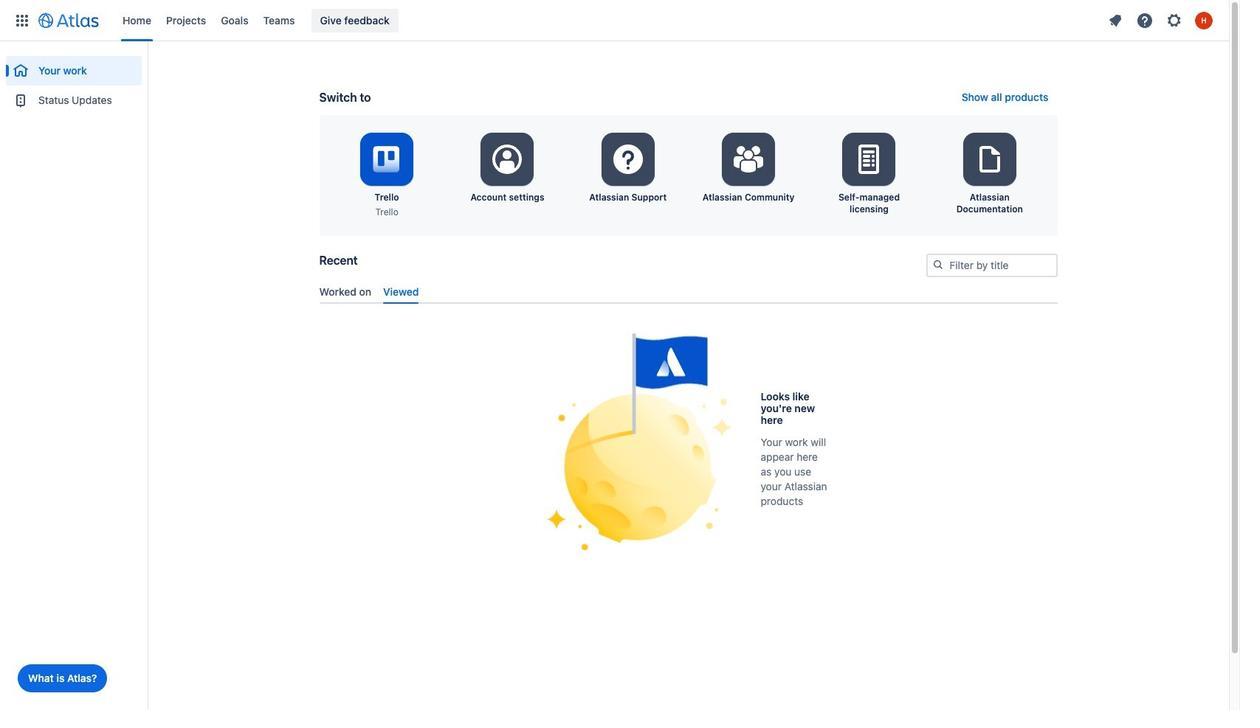 Task type: locate. For each thing, give the bounding box(es) containing it.
banner
[[0, 0, 1229, 41]]

search image
[[932, 259, 944, 271]]

top element
[[9, 0, 1102, 41]]

tab list
[[313, 280, 1063, 304]]

group
[[6, 41, 142, 120]]

list
[[115, 0, 1102, 41], [1102, 8, 1220, 32]]

settings image
[[1166, 11, 1183, 29], [490, 142, 525, 177], [610, 142, 646, 177], [731, 142, 766, 177], [972, 142, 1008, 177]]

Filter by title field
[[928, 255, 1056, 276]]



Task type: describe. For each thing, give the bounding box(es) containing it.
settings image
[[852, 142, 887, 177]]

account image
[[1195, 11, 1213, 29]]

switch to... image
[[13, 11, 31, 29]]

help icon image
[[1136, 11, 1154, 29]]

notifications image
[[1107, 11, 1124, 29]]



Task type: vqa. For each thing, say whether or not it's contained in the screenshot.
"SEARCH FIELD"
no



